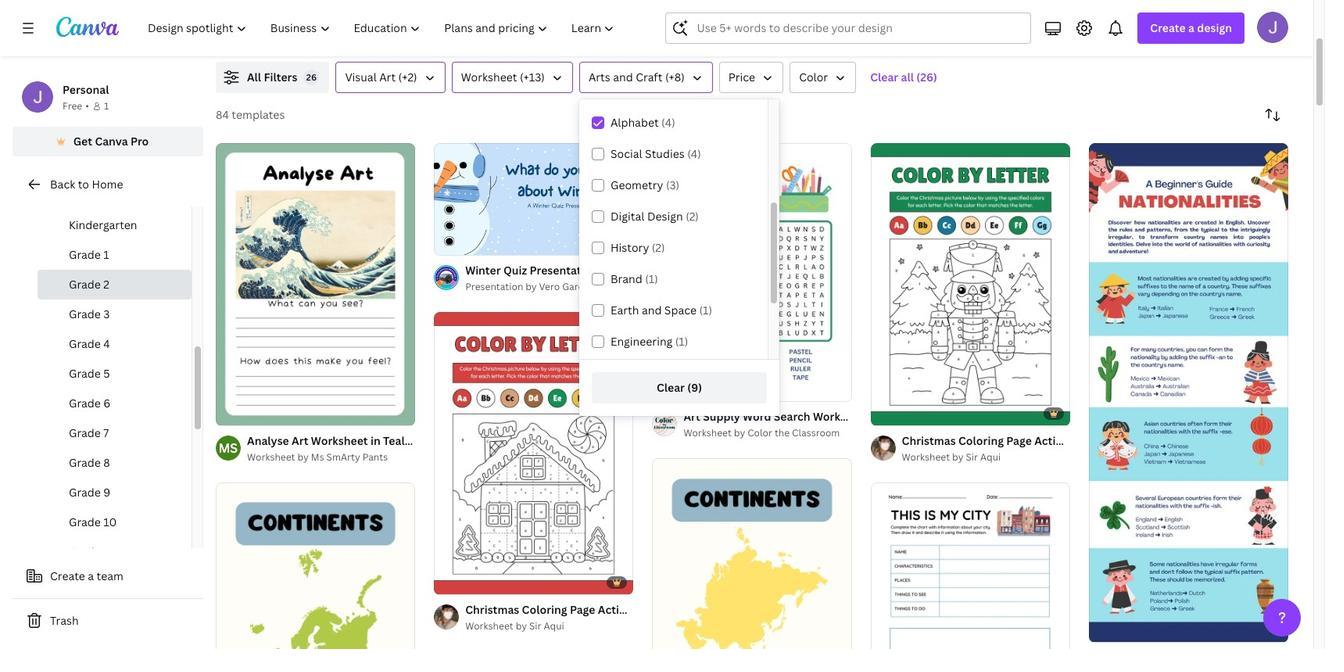 Task type: locate. For each thing, give the bounding box(es) containing it.
by for worksheet by sir aqui link related to christmas coloring page activity worksheet in green and white festive and lined style image
[[953, 450, 964, 464]]

Sort by button
[[1257, 99, 1289, 131]]

1 horizontal spatial (2)
[[686, 209, 699, 224]]

grade left 4
[[69, 336, 101, 351]]

create inside button
[[50, 569, 85, 583]]

art for analyse
[[292, 433, 309, 448]]

0 vertical spatial aqui
[[981, 450, 1001, 464]]

1 horizontal spatial 2
[[244, 407, 249, 418]]

color left the
[[748, 426, 773, 440]]

trash
[[50, 613, 79, 628]]

winter quiz presentation in white and blue illustrative style image
[[434, 143, 634, 255]]

a
[[1189, 20, 1195, 35], [88, 569, 94, 583]]

grade inside 'link'
[[69, 455, 101, 470]]

0 horizontal spatial presentation
[[465, 280, 523, 293]]

style
[[757, 263, 784, 278], [465, 433, 492, 448]]

2 horizontal spatial (1)
[[699, 303, 712, 317]]

0 vertical spatial blue
[[670, 263, 694, 278]]

grade 8
[[69, 455, 110, 470]]

1 vertical spatial (1)
[[699, 303, 712, 317]]

create left design
[[1151, 20, 1186, 35]]

design
[[1197, 20, 1232, 35]]

0 horizontal spatial of
[[233, 407, 242, 418]]

aqui
[[981, 450, 1001, 464], [544, 619, 564, 633]]

social studies (4)
[[611, 146, 701, 161]]

0 vertical spatial color
[[799, 70, 828, 84]]

5 grade from the top
[[69, 366, 101, 381]]

1 vertical spatial (4)
[[687, 146, 701, 161]]

grade left 6
[[69, 396, 101, 411]]

home
[[92, 177, 123, 192]]

grade left 5
[[69, 366, 101, 381]]

back to home link
[[13, 169, 203, 200]]

winter quiz presentation in white and blue illustrative style presentation by vero garcía
[[465, 263, 784, 293]]

continents world asia document in yellow blue white illustrative style image
[[652, 459, 852, 649]]

(1) right "space"
[[699, 303, 712, 317]]

worksheet by sir aqui for christmas coloring page activity worksheet in red and white festive and lined style image at the left of the page's worksheet by sir aqui link
[[465, 619, 564, 633]]

a left design
[[1189, 20, 1195, 35]]

grade down grade 1
[[69, 277, 101, 292]]

Search search field
[[697, 13, 1022, 43]]

1 vertical spatial 2
[[244, 407, 249, 418]]

0 vertical spatial and
[[613, 70, 633, 84]]

0 horizontal spatial blue
[[407, 433, 432, 448]]

9
[[103, 485, 111, 500]]

1 vertical spatial presentation
[[465, 280, 523, 293]]

art inside button
[[379, 70, 396, 84]]

(1) right white
[[645, 271, 658, 286]]

art left (+2)
[[379, 70, 396, 84]]

and right the arts
[[613, 70, 633, 84]]

grade 9 link
[[38, 478, 192, 508]]

1 vertical spatial aqui
[[544, 619, 564, 633]]

clear for clear (9)
[[657, 380, 685, 395]]

grade 11 link
[[38, 537, 192, 567]]

grade 10
[[69, 515, 117, 529]]

1 of 20
[[445, 236, 473, 248]]

create a design button
[[1138, 13, 1245, 44]]

a left team
[[88, 569, 94, 583]]

color button
[[790, 62, 856, 93]]

clear (9) button
[[592, 372, 767, 404]]

1 vertical spatial create
[[50, 569, 85, 583]]

9 grade from the top
[[69, 485, 101, 500]]

1 up the ms smarty pants element
[[227, 407, 231, 418]]

price button
[[719, 62, 784, 93]]

art inside analyse art worksheet in teal blue basic style worksheet by ms smarty pants
[[292, 433, 309, 448]]

aqui for christmas coloring page activity worksheet in green and white festive and lined style image
[[981, 450, 1001, 464]]

1 horizontal spatial aqui
[[981, 450, 1001, 464]]

0 horizontal spatial (1)
[[645, 271, 658, 286]]

1 of 2
[[227, 407, 249, 418]]

1 horizontal spatial a
[[1189, 20, 1195, 35]]

0 horizontal spatial 2
[[103, 277, 110, 292]]

pre-school link
[[38, 181, 192, 210]]

style right basic
[[465, 433, 492, 448]]

visual
[[345, 70, 377, 84]]

(+13)
[[520, 70, 545, 84]]

in up 'pants'
[[371, 433, 381, 448]]

grade
[[69, 247, 101, 262], [69, 277, 101, 292], [69, 307, 101, 321], [69, 336, 101, 351], [69, 366, 101, 381], [69, 396, 101, 411], [69, 425, 101, 440], [69, 455, 101, 470], [69, 485, 101, 500], [69, 515, 101, 529], [69, 544, 101, 559]]

0 vertical spatial worksheet by sir aqui link
[[902, 450, 1070, 465]]

0 horizontal spatial in
[[371, 433, 381, 448]]

christmas coloring page activity worksheet in green and white festive and lined style image
[[871, 143, 1070, 425]]

vero
[[539, 280, 560, 293]]

1 vertical spatial clear
[[657, 380, 685, 395]]

grade for grade 8
[[69, 455, 101, 470]]

1 horizontal spatial presentation
[[530, 263, 598, 278]]

1 horizontal spatial color
[[799, 70, 828, 84]]

a for design
[[1189, 20, 1195, 35]]

2
[[103, 277, 110, 292], [244, 407, 249, 418]]

1 vertical spatial worksheet by sir aqui link
[[465, 618, 634, 634]]

grade left the '3'
[[69, 307, 101, 321]]

1 vertical spatial art
[[292, 433, 309, 448]]

0 vertical spatial (4)
[[662, 115, 675, 130]]

1 down kindergarten
[[103, 247, 109, 262]]

0 horizontal spatial sir
[[529, 619, 542, 633]]

blue inside the winter quiz presentation in white and blue illustrative style presentation by vero garcía
[[670, 263, 694, 278]]

1 vertical spatial (2)
[[652, 240, 665, 255]]

grade for grade 5
[[69, 366, 101, 381]]

1 vertical spatial and
[[647, 263, 667, 278]]

art right analyse
[[292, 433, 309, 448]]

engineering (1)
[[611, 334, 688, 349]]

1
[[104, 99, 109, 113], [445, 236, 450, 248], [103, 247, 109, 262], [227, 407, 231, 418]]

1 horizontal spatial clear
[[871, 70, 899, 84]]

1 horizontal spatial worksheet by sir aqui
[[902, 450, 1001, 464]]

filters
[[264, 70, 297, 84]]

color right price button
[[799, 70, 828, 84]]

1 vertical spatial in
[[371, 433, 381, 448]]

0 horizontal spatial (2)
[[652, 240, 665, 255]]

grade for grade 10
[[69, 515, 101, 529]]

None search field
[[666, 13, 1032, 44]]

10 grade from the top
[[69, 515, 101, 529]]

grade for grade 11
[[69, 544, 101, 559]]

0 vertical spatial create
[[1151, 20, 1186, 35]]

art
[[379, 70, 396, 84], [292, 433, 309, 448]]

4 grade from the top
[[69, 336, 101, 351]]

1 horizontal spatial create
[[1151, 20, 1186, 35]]

(9)
[[688, 380, 702, 395]]

0 horizontal spatial create
[[50, 569, 85, 583]]

in inside the winter quiz presentation in white and blue illustrative style presentation by vero garcía
[[601, 263, 611, 278]]

(4) right "studies"
[[687, 146, 701, 161]]

a inside button
[[88, 569, 94, 583]]

0 vertical spatial (2)
[[686, 209, 699, 224]]

and right white
[[647, 263, 667, 278]]

1 horizontal spatial (1)
[[675, 334, 688, 349]]

arts
[[589, 70, 611, 84]]

by for worksheet by color the classroom link
[[734, 426, 745, 440]]

craft
[[636, 70, 663, 84]]

1 vertical spatial a
[[88, 569, 94, 583]]

all
[[247, 70, 261, 84]]

templates
[[232, 107, 285, 122]]

1 of 2 link
[[216, 143, 415, 425]]

84 templates
[[216, 107, 285, 122]]

worksheet
[[461, 70, 517, 84], [684, 426, 732, 440], [311, 433, 368, 448], [247, 450, 295, 464], [902, 450, 950, 464], [465, 619, 514, 633]]

clear left the (9)
[[657, 380, 685, 395]]

of left 20
[[452, 236, 460, 248]]

0 vertical spatial art
[[379, 70, 396, 84]]

0 vertical spatial a
[[1189, 20, 1195, 35]]

0 horizontal spatial clear
[[657, 380, 685, 395]]

a for team
[[88, 569, 94, 583]]

basic
[[434, 433, 463, 448]]

in
[[601, 263, 611, 278], [371, 433, 381, 448]]

0 horizontal spatial (4)
[[662, 115, 675, 130]]

digital design (2)
[[611, 209, 699, 224]]

presentation up garcía at left
[[530, 263, 598, 278]]

(2) right design on the top of page
[[686, 209, 699, 224]]

create down grade 11
[[50, 569, 85, 583]]

0 horizontal spatial worksheet by sir aqui
[[465, 619, 564, 633]]

of
[[452, 236, 460, 248], [233, 407, 242, 418]]

0 vertical spatial in
[[601, 263, 611, 278]]

grade left 7
[[69, 425, 101, 440]]

0 horizontal spatial style
[[465, 433, 492, 448]]

1 vertical spatial worksheet by sir aqui
[[465, 619, 564, 633]]

2 vertical spatial (1)
[[675, 334, 688, 349]]

worksheet by ms smarty pants link
[[247, 450, 415, 465]]

blue right teal
[[407, 433, 432, 448]]

7 grade from the top
[[69, 425, 101, 440]]

arts and craft (+8) button
[[579, 62, 713, 93]]

1 left 20
[[445, 236, 450, 248]]

of for winter quiz presentation in white and blue illustrative style
[[452, 236, 460, 248]]

christmas coloring page activity worksheet in red and white festive and lined style image
[[434, 312, 634, 594]]

and
[[613, 70, 633, 84], [647, 263, 667, 278], [642, 303, 662, 317]]

create inside 'dropdown button'
[[1151, 20, 1186, 35]]

a inside 'dropdown button'
[[1189, 20, 1195, 35]]

analyse art worksheet in teal blue basic style image
[[216, 143, 415, 425]]

(+8)
[[665, 70, 685, 84]]

school
[[91, 188, 126, 203]]

by inside the winter quiz presentation in white and blue illustrative style presentation by vero garcía
[[526, 280, 537, 293]]

by for christmas coloring page activity worksheet in red and white festive and lined style image at the left of the page's worksheet by sir aqui link
[[516, 619, 527, 633]]

of up the ms smarty pants element
[[233, 407, 242, 418]]

1 vertical spatial style
[[465, 433, 492, 448]]

blue up "space"
[[670, 263, 694, 278]]

grade up grade 2
[[69, 247, 101, 262]]

0 horizontal spatial aqui
[[544, 619, 564, 633]]

84
[[216, 107, 229, 122]]

grade left 9
[[69, 485, 101, 500]]

2 up analyse
[[244, 407, 249, 418]]

create
[[1151, 20, 1186, 35], [50, 569, 85, 583]]

earth
[[611, 303, 639, 317]]

0 horizontal spatial worksheet by sir aqui link
[[465, 618, 634, 634]]

(1) for brand (1)
[[645, 271, 658, 286]]

1 vertical spatial blue
[[407, 433, 432, 448]]

blue
[[670, 263, 694, 278], [407, 433, 432, 448]]

0 horizontal spatial art
[[292, 433, 309, 448]]

11 grade from the top
[[69, 544, 101, 559]]

grade 6
[[69, 396, 111, 411]]

and inside button
[[613, 70, 633, 84]]

0 vertical spatial worksheet by sir aqui
[[902, 450, 1001, 464]]

studies
[[645, 146, 685, 161]]

0 vertical spatial sir
[[966, 450, 978, 464]]

alphabet
[[611, 115, 659, 130]]

0 vertical spatial clear
[[871, 70, 899, 84]]

0 vertical spatial (1)
[[645, 271, 658, 286]]

1 horizontal spatial of
[[452, 236, 460, 248]]

grade up create a team
[[69, 544, 101, 559]]

presentation down winter
[[465, 280, 523, 293]]

(1)
[[645, 271, 658, 286], [699, 303, 712, 317], [675, 334, 688, 349]]

clear
[[871, 70, 899, 84], [657, 380, 685, 395]]

by
[[526, 280, 537, 293], [734, 426, 745, 440], [298, 450, 309, 464], [953, 450, 964, 464], [516, 619, 527, 633]]

1 horizontal spatial worksheet by sir aqui link
[[902, 450, 1070, 465]]

1 horizontal spatial in
[[601, 263, 611, 278]]

1 horizontal spatial blue
[[670, 263, 694, 278]]

(1) for engineering (1)
[[675, 334, 688, 349]]

1 horizontal spatial style
[[757, 263, 784, 278]]

presentation
[[530, 263, 598, 278], [465, 280, 523, 293]]

clear left all on the top of page
[[871, 70, 899, 84]]

grade left "10"
[[69, 515, 101, 529]]

in left white
[[601, 263, 611, 278]]

3 grade from the top
[[69, 307, 101, 321]]

in inside analyse art worksheet in teal blue basic style worksheet by ms smarty pants
[[371, 433, 381, 448]]

geometry (3)
[[611, 178, 680, 192]]

2 vertical spatial and
[[642, 303, 662, 317]]

and right earth
[[642, 303, 662, 317]]

2 up the '3'
[[103, 277, 110, 292]]

1 horizontal spatial art
[[379, 70, 396, 84]]

digital
[[611, 209, 645, 224]]

blue inside analyse art worksheet in teal blue basic style worksheet by ms smarty pants
[[407, 433, 432, 448]]

6 grade from the top
[[69, 396, 101, 411]]

(2) right history
[[652, 240, 665, 255]]

0 horizontal spatial a
[[88, 569, 94, 583]]

1 for 1
[[104, 99, 109, 113]]

1 horizontal spatial sir
[[966, 450, 978, 464]]

0 vertical spatial style
[[757, 263, 784, 278]]

8 grade from the top
[[69, 455, 101, 470]]

white
[[613, 263, 645, 278]]

(3)
[[666, 178, 680, 192]]

and for space
[[642, 303, 662, 317]]

grade 3 link
[[38, 300, 192, 329]]

2 grade from the top
[[69, 277, 101, 292]]

of for analyse art worksheet in teal blue basic style
[[233, 407, 242, 418]]

style inside analyse art worksheet in teal blue basic style worksheet by ms smarty pants
[[465, 433, 492, 448]]

grade left 8
[[69, 455, 101, 470]]

1 vertical spatial sir
[[529, 619, 542, 633]]

1 grade from the top
[[69, 247, 101, 262]]

0 vertical spatial presentation
[[530, 263, 598, 278]]

0 vertical spatial of
[[452, 236, 460, 248]]

(1) down "space"
[[675, 334, 688, 349]]

(4) up "studies"
[[662, 115, 675, 130]]

worksheet by sir aqui for worksheet by sir aqui link related to christmas coloring page activity worksheet in green and white festive and lined style image
[[902, 450, 1001, 464]]

1 right •
[[104, 99, 109, 113]]

visual art (+2) button
[[336, 62, 445, 93]]

0 horizontal spatial color
[[748, 426, 773, 440]]

style right illustrative
[[757, 263, 784, 278]]

1 for 1 of 2
[[227, 407, 231, 418]]

1 vertical spatial of
[[233, 407, 242, 418]]

grade for grade 7
[[69, 425, 101, 440]]

trash link
[[13, 605, 203, 637]]

worksheet inside button
[[461, 70, 517, 84]]



Task type: describe. For each thing, give the bounding box(es) containing it.
1 vertical spatial color
[[748, 426, 773, 440]]

grade for grade 2
[[69, 277, 101, 292]]

continents world europe document in green blue white illustrative style image
[[216, 483, 415, 649]]

grade 4 link
[[38, 329, 192, 359]]

winter
[[465, 263, 501, 278]]

0 vertical spatial 2
[[103, 277, 110, 292]]

arts and craft (+8)
[[589, 70, 685, 84]]

20
[[462, 236, 473, 248]]

aqui for christmas coloring page activity worksheet in red and white festive and lined style image at the left of the page
[[544, 619, 564, 633]]

garcía
[[562, 280, 591, 293]]

art supply word search worksheet in red green illustrated style image
[[652, 143, 852, 401]]

teal
[[383, 433, 405, 448]]

to
[[78, 177, 89, 192]]

get canva pro button
[[13, 127, 203, 156]]

4
[[103, 336, 110, 351]]

grade 3
[[69, 307, 110, 321]]

analyse art worksheet in teal blue basic style link
[[247, 432, 492, 450]]

create a design
[[1151, 20, 1232, 35]]

26 filter options selected element
[[304, 70, 319, 85]]

in for white
[[601, 263, 611, 278]]

free •
[[63, 99, 89, 113]]

1 of 20 link
[[434, 143, 634, 255]]

brand (1)
[[611, 271, 658, 286]]

pre-school
[[69, 188, 126, 203]]

3
[[103, 307, 110, 321]]

worksheet by sir aqui link for christmas coloring page activity worksheet in green and white festive and lined style image
[[902, 450, 1070, 465]]

grade 4
[[69, 336, 110, 351]]

get
[[73, 134, 92, 149]]

11
[[103, 544, 115, 559]]

personal
[[63, 82, 109, 97]]

1 horizontal spatial (4)
[[687, 146, 701, 161]]

8
[[103, 455, 110, 470]]

clear all (26) button
[[863, 62, 945, 93]]

winter quiz presentation in white and blue illustrative style link
[[465, 262, 784, 279]]

create a team button
[[13, 561, 203, 592]]

design
[[647, 209, 683, 224]]

worksheet (+13)
[[461, 70, 545, 84]]

sir for christmas coloring page activity worksheet in red and white festive and lined style image at the left of the page's worksheet by sir aqui link
[[529, 619, 542, 633]]

ms smarty pants image
[[216, 436, 241, 461]]

top level navigation element
[[138, 13, 628, 44]]

canva
[[95, 134, 128, 149]]

earth and space (1)
[[611, 303, 712, 317]]

1 for 1 of 20
[[445, 236, 450, 248]]

and for craft
[[613, 70, 633, 84]]

art for visual
[[379, 70, 396, 84]]

6
[[103, 396, 111, 411]]

grade 1 link
[[38, 240, 192, 270]]

clear for clear all (26)
[[871, 70, 899, 84]]

7
[[103, 425, 109, 440]]

engineering
[[611, 334, 673, 349]]

(26)
[[917, 70, 937, 84]]

price
[[729, 70, 756, 84]]

create for create a team
[[50, 569, 85, 583]]

worksheet by color the classroom
[[684, 426, 840, 440]]

sir for worksheet by sir aqui link related to christmas coloring page activity worksheet in green and white festive and lined style image
[[966, 450, 978, 464]]

and inside the winter quiz presentation in white and blue illustrative style presentation by vero garcía
[[647, 263, 667, 278]]

10
[[103, 515, 117, 529]]

(+2)
[[398, 70, 417, 84]]

jacob simon image
[[1257, 12, 1289, 43]]

grade 7
[[69, 425, 109, 440]]

quiz
[[504, 263, 527, 278]]

create for create a design
[[1151, 20, 1186, 35]]

grade 11
[[69, 544, 115, 559]]

grade 6 link
[[38, 389, 192, 418]]

by inside analyse art worksheet in teal blue basic style worksheet by ms smarty pants
[[298, 450, 309, 464]]

create a team
[[50, 569, 123, 583]]

grade for grade 3
[[69, 307, 101, 321]]

color inside button
[[799, 70, 828, 84]]

grade for grade 4
[[69, 336, 101, 351]]

history
[[611, 240, 649, 255]]

26
[[306, 71, 317, 83]]

in for teal
[[371, 433, 381, 448]]

pre-
[[69, 188, 91, 203]]

the
[[775, 426, 790, 440]]

free
[[63, 99, 82, 113]]

worksheet by color the classroom link
[[684, 426, 852, 441]]

social
[[611, 146, 643, 161]]

space
[[665, 303, 697, 317]]

worksheet (+13) button
[[452, 62, 573, 93]]

ms smarty pants element
[[216, 436, 241, 461]]

grade for grade 9
[[69, 485, 101, 500]]

this is my city writing worksheet in colorful minimalist style image
[[871, 483, 1070, 649]]

style inside the winter quiz presentation in white and blue illustrative style presentation by vero garcía
[[757, 263, 784, 278]]

clear all (26)
[[871, 70, 937, 84]]

kindergarten
[[69, 217, 137, 232]]

grade 5
[[69, 366, 110, 381]]

grade for grade 1
[[69, 247, 101, 262]]

history (2)
[[611, 240, 665, 255]]

presentation by vero garcía link
[[465, 279, 634, 295]]

grade for grade 6
[[69, 396, 101, 411]]

pants
[[363, 450, 388, 464]]

back to home
[[50, 177, 123, 192]]

analyse art worksheet in teal blue basic style worksheet by ms smarty pants
[[247, 433, 492, 464]]

ms link
[[216, 436, 241, 461]]

get canva pro
[[73, 134, 149, 149]]

brand
[[611, 271, 643, 286]]

pro
[[131, 134, 149, 149]]

5
[[103, 366, 110, 381]]

team
[[97, 569, 123, 583]]

smarty
[[327, 450, 360, 464]]

all filters
[[247, 70, 297, 84]]

worksheet by sir aqui link for christmas coloring page activity worksheet in red and white festive and lined style image at the left of the page
[[465, 618, 634, 634]]

ms
[[311, 450, 324, 464]]

grade 9
[[69, 485, 111, 500]]

back
[[50, 177, 75, 192]]

grade 1
[[69, 247, 109, 262]]

grade 5 link
[[38, 359, 192, 389]]

nationalities infographic in white blue cute fun style image
[[1089, 143, 1289, 642]]



Task type: vqa. For each thing, say whether or not it's contained in the screenshot.


